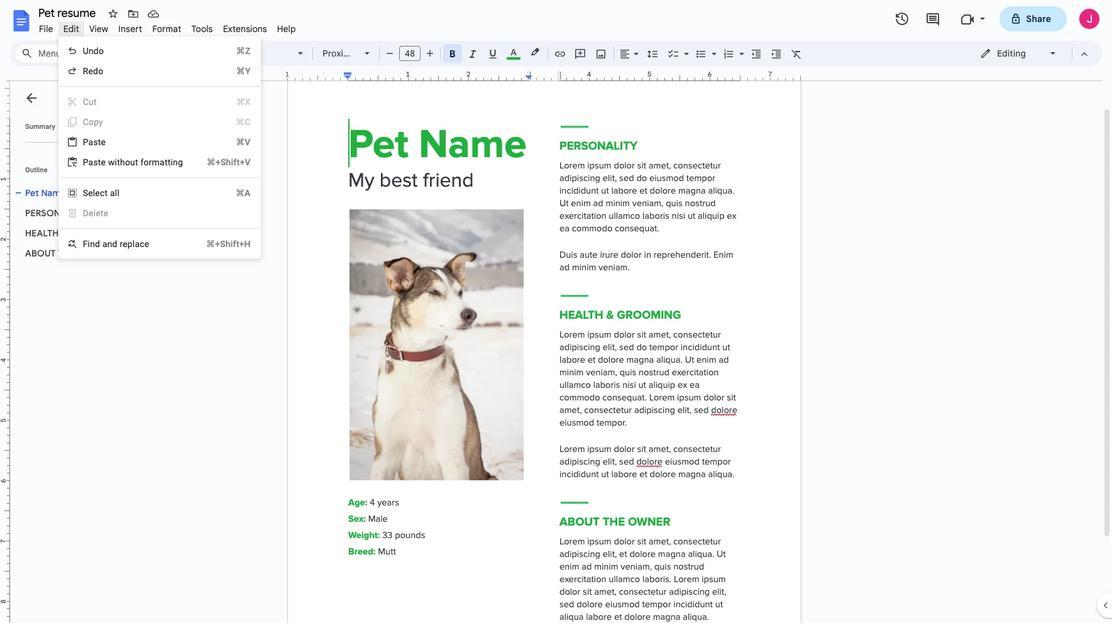 Task type: locate. For each thing, give the bounding box(es) containing it.
edo
[[88, 66, 103, 76]]

editing button
[[971, 44, 1066, 63]]

proxima
[[323, 48, 356, 59]]

insert menu item
[[113, 21, 147, 36]]

highlight color image
[[528, 45, 542, 60]]

⌘c
[[236, 117, 251, 127]]

u ndo
[[83, 46, 104, 56]]

menu bar inside menu bar banner
[[34, 16, 301, 37]]

c opy
[[83, 117, 103, 127]]

menu containing u
[[58, 36, 261, 258]]

r
[[83, 66, 88, 76]]

about
[[25, 248, 56, 259]]

share
[[1026, 13, 1051, 25]]

p aste
[[83, 137, 106, 147]]

find and replace f element
[[83, 239, 153, 249]]

the
[[58, 248, 74, 259]]

insert image image
[[594, 45, 608, 62]]

text color image
[[507, 45, 521, 60]]

help menu item
[[272, 21, 301, 36]]

health & grooming
[[25, 228, 121, 239]]

&
[[61, 228, 67, 239]]

menu
[[58, 36, 261, 258]]

insert
[[118, 23, 142, 35]]

menu bar containing file
[[34, 16, 301, 37]]

menu bar
[[34, 16, 301, 37]]

t
[[94, 97, 97, 107]]

extensions menu item
[[218, 21, 272, 36]]

view menu item
[[84, 21, 113, 36]]

select a ll
[[83, 188, 119, 198]]

⌘c element
[[221, 116, 251, 128]]

numbered list menu image
[[736, 45, 744, 50]]

⌘v element
[[221, 136, 251, 148]]

2 menu item from the top
[[59, 112, 260, 132]]

Font size field
[[399, 46, 426, 62]]

summary heading
[[25, 122, 55, 132]]

3 menu item from the top
[[59, 203, 260, 223]]

undo u element
[[83, 46, 108, 56]]

⌘a
[[236, 188, 251, 198]]

d
[[83, 208, 89, 218]]

pet
[[25, 187, 39, 199]]

Font size text field
[[400, 46, 420, 61]]

copy c element
[[83, 117, 107, 127]]

pet name
[[25, 187, 66, 199]]

menu item
[[59, 92, 260, 112], [59, 112, 260, 132], [59, 203, 260, 223]]

bulleted list menu image
[[709, 45, 717, 50]]

with
[[108, 157, 125, 167]]

Rename text field
[[34, 5, 103, 20]]

p
[[83, 137, 88, 147]]

e
[[89, 208, 93, 218]]

delete e element
[[83, 208, 112, 218]]

outline heading
[[10, 165, 181, 183]]

application
[[0, 0, 1112, 623]]

r edo
[[83, 66, 103, 76]]

title
[[240, 48, 258, 59]]

nova
[[358, 48, 379, 59]]

left margin image
[[288, 71, 351, 80]]

and
[[102, 239, 117, 249]]

1 menu item from the top
[[59, 92, 260, 112]]

grooming
[[69, 228, 121, 239]]

file menu item
[[34, 21, 58, 36]]

summary
[[25, 123, 55, 131]]

ut
[[130, 157, 138, 167]]

⌘z element
[[221, 45, 251, 57]]

extensions
[[223, 23, 267, 35]]

⌘y element
[[221, 65, 251, 77]]

proxima nova option
[[323, 45, 379, 62]]

view
[[89, 23, 108, 35]]

cu
[[83, 97, 94, 107]]

paste
[[83, 157, 106, 167]]



Task type: vqa. For each thing, say whether or not it's contained in the screenshot.
s to the left
no



Task type: describe. For each thing, give the bounding box(es) containing it.
application containing share
[[0, 0, 1112, 623]]

edit menu item
[[58, 21, 84, 36]]

tools
[[191, 23, 213, 35]]

paste without formatting o element
[[83, 157, 187, 167]]

f
[[83, 239, 88, 249]]

edit
[[63, 23, 79, 35]]

o
[[125, 157, 130, 167]]

⌘+shift+v
[[207, 157, 251, 167]]

cu t
[[83, 97, 97, 107]]

opy
[[89, 117, 103, 127]]

select
[[83, 188, 108, 198]]

replace
[[120, 239, 149, 249]]

⌘x element
[[221, 96, 251, 108]]

paste p element
[[83, 137, 110, 147]]

tools menu item
[[186, 21, 218, 36]]

menu item containing cu
[[59, 92, 260, 112]]

styles list. title selected. option
[[240, 45, 290, 62]]

cut t element
[[83, 97, 100, 107]]

line & paragraph spacing image
[[645, 45, 660, 62]]

u
[[83, 46, 89, 56]]

⌘z
[[236, 46, 251, 56]]

c
[[83, 117, 89, 127]]

right margin image
[[737, 71, 800, 80]]

menu inside 'application'
[[58, 36, 261, 258]]

aste
[[88, 137, 106, 147]]

Menus field
[[16, 45, 79, 62]]

proxima nova
[[323, 48, 379, 59]]

editing
[[997, 48, 1026, 59]]

formatting
[[140, 157, 183, 167]]

name
[[41, 187, 66, 199]]

personality
[[25, 207, 85, 219]]

paste with o ut formatting
[[83, 157, 183, 167]]

a
[[110, 188, 115, 198]]

outline
[[25, 166, 48, 174]]

ndo
[[89, 46, 104, 56]]

⌘v
[[236, 137, 251, 147]]

main toolbar
[[78, 0, 807, 488]]

owner
[[76, 248, 110, 259]]

document outline element
[[10, 81, 181, 623]]

health
[[25, 228, 59, 239]]

1
[[285, 70, 289, 79]]

⌘y
[[236, 66, 251, 76]]

f ind and replace
[[83, 239, 149, 249]]

top margin image
[[0, 58, 9, 122]]

⌘x
[[236, 97, 251, 107]]

d e lete
[[83, 208, 108, 218]]

share button
[[999, 6, 1067, 31]]

format
[[152, 23, 181, 35]]

help
[[277, 23, 296, 35]]

ind
[[88, 239, 100, 249]]

file
[[39, 23, 53, 35]]

format menu item
[[147, 21, 186, 36]]

redo r element
[[83, 66, 107, 76]]

about the owner
[[25, 248, 110, 259]]

Star checkbox
[[104, 5, 122, 23]]

⌘+shift+h element
[[191, 238, 251, 250]]

menu item containing c
[[59, 112, 260, 132]]

lete
[[93, 208, 108, 218]]

select all a element
[[83, 188, 123, 198]]

menu bar banner
[[0, 0, 1112, 623]]

mode and view toolbar
[[971, 41, 1095, 66]]

⌘a element
[[221, 187, 251, 199]]

menu item containing d
[[59, 203, 260, 223]]

checklist menu image
[[681, 45, 689, 50]]

⌘+shift+h
[[206, 239, 251, 249]]

ll
[[115, 188, 119, 198]]

⌘+shift+v element
[[192, 156, 251, 168]]



